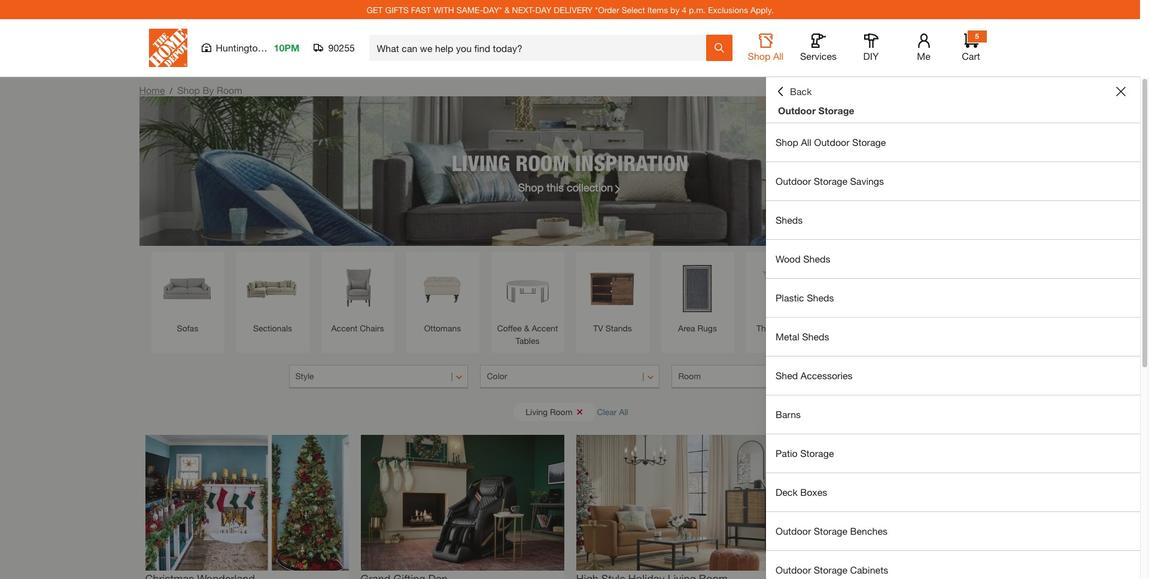 Task type: vqa. For each thing, say whether or not it's contained in the screenshot.
shop in the BUTTON
yes



Task type: describe. For each thing, give the bounding box(es) containing it.
fast
[[411, 4, 431, 15]]

/
[[170, 86, 173, 96]]

room inside button
[[679, 371, 701, 381]]

tv stands link
[[582, 258, 643, 335]]

home / shop by room
[[139, 84, 242, 96]]

color button
[[481, 365, 660, 389]]

day*
[[483, 4, 502, 15]]

outdoor storage
[[778, 105, 855, 116]]

sheds for metal sheds
[[803, 331, 830, 343]]

sheds for wood sheds
[[804, 253, 831, 265]]

throw
[[757, 323, 780, 334]]

outdoor storage cabinets link
[[766, 552, 1141, 580]]

room button
[[672, 365, 852, 389]]

deck boxes
[[776, 487, 828, 498]]

back
[[790, 86, 812, 97]]

outdoor storage savings link
[[766, 162, 1141, 201]]

menu containing shop all outdoor storage
[[766, 123, 1141, 580]]

accent chairs image
[[327, 258, 388, 319]]

plastic sheds link
[[766, 279, 1141, 317]]

deck boxes link
[[766, 474, 1141, 512]]

tv stands image
[[582, 258, 643, 319]]

the home depot logo image
[[149, 29, 187, 67]]

coffee
[[497, 323, 522, 334]]

cabinets
[[851, 565, 889, 576]]

sofas
[[177, 323, 198, 334]]

wood sheds
[[776, 253, 831, 265]]

sofas image
[[157, 258, 218, 319]]

1 accent from the left
[[331, 323, 358, 334]]

coffee & accent tables
[[497, 323, 558, 346]]

outdoor storage savings
[[776, 175, 885, 187]]

living room inspiration
[[452, 150, 689, 176]]

by
[[671, 4, 680, 15]]

metal sheds link
[[766, 318, 1141, 356]]

accent inside coffee & accent tables
[[532, 323, 558, 334]]

patio storage
[[776, 448, 834, 459]]

accent chairs
[[331, 323, 384, 334]]

shop this collection
[[518, 181, 613, 194]]

tv stands
[[594, 323, 632, 334]]

outdoor down outdoor storage
[[815, 137, 850, 148]]

shop for shop this collection
[[518, 181, 544, 194]]

me button
[[905, 34, 943, 62]]

home
[[139, 84, 165, 96]]

3 stretchy image image from the left
[[576, 435, 780, 571]]

boxes
[[801, 487, 828, 498]]

ottomans image
[[412, 258, 473, 319]]

rugs
[[698, 323, 717, 334]]

shop this collection link
[[518, 179, 622, 196]]

diy
[[864, 50, 879, 62]]

metal
[[776, 331, 800, 343]]

this
[[547, 181, 564, 194]]

p.m.
[[689, 4, 706, 15]]

living for living room
[[526, 407, 548, 417]]

area
[[679, 323, 696, 334]]

with
[[434, 4, 454, 15]]

outdoor for outdoor storage benches
[[776, 526, 812, 537]]

curtains & drapes image
[[922, 258, 984, 319]]

deck
[[776, 487, 798, 498]]

color
[[487, 371, 507, 381]]

storage for outdoor storage cabinets
[[814, 565, 848, 576]]

clear all button
[[597, 401, 629, 423]]

savings
[[851, 175, 885, 187]]

sheds up wood
[[776, 214, 803, 226]]

shed accessories link
[[766, 357, 1141, 395]]

4 stretchy image image from the left
[[792, 435, 996, 571]]

outdoor storage benches link
[[766, 513, 1141, 551]]

What can we help you find today? search field
[[377, 35, 706, 60]]

4
[[682, 4, 687, 15]]

shop for shop all outdoor storage
[[776, 137, 799, 148]]

barns
[[776, 409, 801, 420]]

services button
[[800, 34, 838, 62]]

collection
[[567, 181, 613, 194]]

sectionals
[[253, 323, 292, 334]]

stands
[[606, 323, 632, 334]]

huntington
[[216, 42, 263, 53]]

chairs
[[360, 323, 384, 334]]

inspiration
[[575, 150, 689, 176]]

wood sheds link
[[766, 240, 1141, 278]]

5
[[976, 32, 980, 41]]

sectionals link
[[242, 258, 303, 335]]

area rugs image
[[667, 258, 728, 319]]

style
[[296, 371, 314, 381]]

coffee & accent tables link
[[497, 258, 558, 347]]

shop right /
[[177, 84, 200, 96]]

2 stretchy image image from the left
[[361, 435, 564, 571]]

by
[[203, 84, 214, 96]]

back button
[[776, 86, 812, 98]]

delivery
[[554, 4, 593, 15]]

drawer close image
[[1117, 87, 1126, 96]]

patio storage link
[[766, 435, 1141, 473]]

sheds for plastic sheds
[[807, 292, 834, 304]]

living room button
[[514, 403, 596, 421]]



Task type: locate. For each thing, give the bounding box(es) containing it.
shop down outdoor storage
[[776, 137, 799, 148]]

1 horizontal spatial &
[[524, 323, 530, 334]]

0 horizontal spatial all
[[619, 407, 629, 417]]

all inside button
[[774, 50, 784, 62]]

all right clear
[[619, 407, 629, 417]]

clear
[[597, 407, 617, 417]]

shop for shop all
[[748, 50, 771, 62]]

diy button
[[852, 34, 891, 62]]

room up this
[[516, 150, 570, 176]]

all down outdoor storage
[[801, 137, 812, 148]]

gifts
[[385, 4, 409, 15]]

storage inside 'outdoor storage savings' link
[[814, 175, 848, 187]]

2 horizontal spatial all
[[801, 137, 812, 148]]

0 horizontal spatial accent
[[331, 323, 358, 334]]

*order
[[595, 4, 620, 15]]

storage left "benches"
[[814, 526, 848, 537]]

storage
[[819, 105, 855, 116], [853, 137, 886, 148], [814, 175, 848, 187], [801, 448, 834, 459], [814, 526, 848, 537], [814, 565, 848, 576]]

area rugs
[[679, 323, 717, 334]]

plastic sheds
[[776, 292, 834, 304]]

1 horizontal spatial all
[[774, 50, 784, 62]]

& inside coffee & accent tables
[[524, 323, 530, 334]]

wood
[[776, 253, 801, 265]]

1 horizontal spatial accent
[[532, 323, 558, 334]]

room inside button
[[550, 407, 573, 417]]

1 vertical spatial living
[[526, 407, 548, 417]]

all up the back button
[[774, 50, 784, 62]]

1 horizontal spatial living
[[526, 407, 548, 417]]

storage for patio storage
[[801, 448, 834, 459]]

storage for outdoor storage
[[819, 105, 855, 116]]

1 stretchy image image from the left
[[145, 435, 349, 571]]

feedback link image
[[1134, 202, 1150, 267]]

style button
[[289, 365, 469, 389]]

pillows
[[783, 323, 809, 334]]

90255 button
[[314, 42, 355, 54]]

room down area
[[679, 371, 701, 381]]

sheds right metal
[[803, 331, 830, 343]]

home link
[[139, 84, 165, 96]]

ottomans link
[[412, 258, 473, 335]]

storage inside outdoor storage benches link
[[814, 526, 848, 537]]

get gifts fast with same-day* & next-day delivery *order select items by 4 p.m. exclusions apply.
[[367, 4, 774, 15]]

2 vertical spatial all
[[619, 407, 629, 417]]

shop inside "shop this collection" link
[[518, 181, 544, 194]]

shop all
[[748, 50, 784, 62]]

patio
[[776, 448, 798, 459]]

outdoor down the back button
[[778, 105, 816, 116]]

throw pillows link
[[752, 258, 814, 335]]

room down color button
[[550, 407, 573, 417]]

metal sheds
[[776, 331, 830, 343]]

storage left 'savings'
[[814, 175, 848, 187]]

day
[[536, 4, 552, 15]]

shed accessories
[[776, 370, 853, 381]]

throw pillows image
[[752, 258, 814, 319]]

storage inside shop all outdoor storage link
[[853, 137, 886, 148]]

2 accent from the left
[[532, 323, 558, 334]]

shed
[[776, 370, 798, 381]]

park
[[266, 42, 285, 53]]

all inside "button"
[[619, 407, 629, 417]]

sectionals image
[[242, 258, 303, 319]]

accent left chairs on the left
[[331, 323, 358, 334]]

ottomans
[[424, 323, 461, 334]]

tv
[[594, 323, 603, 334]]

storage for outdoor storage benches
[[814, 526, 848, 537]]

all for clear all
[[619, 407, 629, 417]]

storage inside outdoor storage cabinets link
[[814, 565, 848, 576]]

tables
[[516, 336, 540, 346]]

sheds right wood
[[804, 253, 831, 265]]

storage up 'savings'
[[853, 137, 886, 148]]

accent chairs link
[[327, 258, 388, 335]]

exclusions
[[708, 4, 749, 15]]

room
[[217, 84, 242, 96], [516, 150, 570, 176], [679, 371, 701, 381], [550, 407, 573, 417]]

next-
[[512, 4, 536, 15]]

benches
[[851, 526, 888, 537]]

sheds right plastic
[[807, 292, 834, 304]]

shop all button
[[747, 34, 785, 62]]

clear all
[[597, 407, 629, 417]]

shop
[[748, 50, 771, 62], [177, 84, 200, 96], [776, 137, 799, 148], [518, 181, 544, 194]]

services
[[801, 50, 837, 62]]

living inside button
[[526, 407, 548, 417]]

10pm
[[274, 42, 300, 53]]

& up tables at the left bottom
[[524, 323, 530, 334]]

& right day*
[[505, 4, 510, 15]]

outdoor down shop all outdoor storage at the right
[[776, 175, 812, 187]]

living room
[[526, 407, 573, 417]]

sheds inside 'link'
[[807, 292, 834, 304]]

accessories
[[801, 370, 853, 381]]

coffee & accent tables image
[[497, 258, 558, 319]]

shop inside shop all outdoor storage link
[[776, 137, 799, 148]]

outdoor for outdoor storage cabinets
[[776, 565, 812, 576]]

0 vertical spatial living
[[452, 150, 510, 176]]

0 vertical spatial all
[[774, 50, 784, 62]]

living for living room inspiration
[[452, 150, 510, 176]]

sheds link
[[766, 201, 1141, 240]]

outdoor down the deck
[[776, 526, 812, 537]]

cart 5
[[962, 32, 981, 62]]

storage up shop all outdoor storage at the right
[[819, 105, 855, 116]]

stretchy image image
[[145, 435, 349, 571], [361, 435, 564, 571], [576, 435, 780, 571], [792, 435, 996, 571]]

sofas link
[[157, 258, 218, 335]]

area rugs link
[[667, 258, 728, 335]]

all inside 'menu'
[[801, 137, 812, 148]]

accent
[[331, 323, 358, 334], [532, 323, 558, 334]]

me
[[918, 50, 931, 62]]

room right the 'by'
[[217, 84, 242, 96]]

shop left this
[[518, 181, 544, 194]]

plastic
[[776, 292, 805, 304]]

outdoor for outdoor storage savings
[[776, 175, 812, 187]]

storage left cabinets
[[814, 565, 848, 576]]

shop all outdoor storage link
[[766, 123, 1141, 162]]

living
[[452, 150, 510, 176], [526, 407, 548, 417]]

apply.
[[751, 4, 774, 15]]

storage inside patio storage link
[[801, 448, 834, 459]]

accent up tables at the left bottom
[[532, 323, 558, 334]]

outdoor storage cabinets
[[776, 565, 889, 576]]

all for shop all outdoor storage
[[801, 137, 812, 148]]

shop inside shop all button
[[748, 50, 771, 62]]

same-
[[457, 4, 483, 15]]

1 vertical spatial &
[[524, 323, 530, 334]]

all for shop all
[[774, 50, 784, 62]]

0 vertical spatial &
[[505, 4, 510, 15]]

storage right patio on the right bottom of the page
[[801, 448, 834, 459]]

outdoor down outdoor storage benches
[[776, 565, 812, 576]]

get
[[367, 4, 383, 15]]

throw pillows
[[757, 323, 809, 334]]

shop down apply.
[[748, 50, 771, 62]]

cart
[[962, 50, 981, 62]]

huntington park
[[216, 42, 285, 53]]

0 horizontal spatial living
[[452, 150, 510, 176]]

0 horizontal spatial &
[[505, 4, 510, 15]]

select
[[622, 4, 645, 15]]

outdoor storage benches
[[776, 526, 888, 537]]

1 vertical spatial all
[[801, 137, 812, 148]]

90255
[[328, 42, 355, 53]]

menu
[[766, 123, 1141, 580]]

&
[[505, 4, 510, 15], [524, 323, 530, 334]]

outdoor for outdoor storage
[[778, 105, 816, 116]]

sheds
[[776, 214, 803, 226], [804, 253, 831, 265], [807, 292, 834, 304], [803, 331, 830, 343]]

storage for outdoor storage savings
[[814, 175, 848, 187]]

throw blankets image
[[837, 258, 899, 319]]



